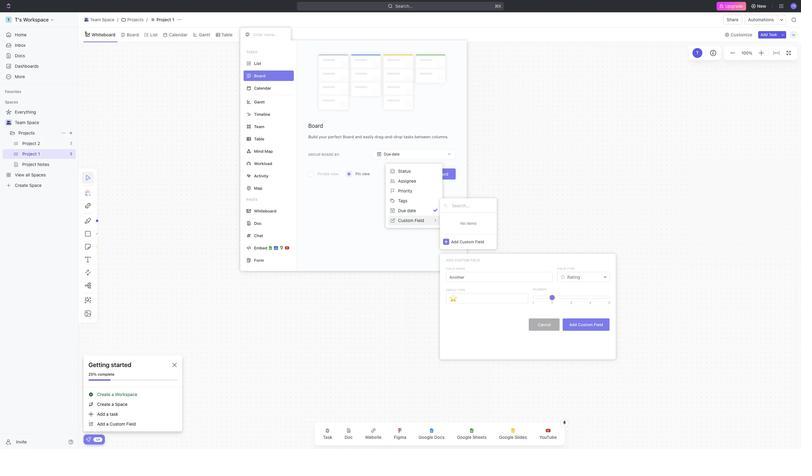 Task type: vqa. For each thing, say whether or not it's contained in the screenshot.
Due Date
yes



Task type: locate. For each thing, give the bounding box(es) containing it.
1 horizontal spatial projects link
[[120, 16, 145, 23]]

0 horizontal spatial whiteboard
[[92, 32, 115, 37]]

gantt up timeline
[[254, 99, 265, 104]]

gantt left table link at the left top
[[199, 32, 210, 37]]

calendar inside calendar "link"
[[169, 32, 187, 37]]

table
[[222, 32, 233, 37], [254, 136, 264, 141]]

1 horizontal spatial map
[[265, 149, 273, 154]]

1 vertical spatial team space link
[[15, 118, 75, 128]]

create a workspace
[[97, 392, 137, 397]]

1 horizontal spatial docs
[[434, 435, 445, 440]]

docs inside button
[[434, 435, 445, 440]]

0 horizontal spatial google
[[419, 435, 433, 440]]

2 vertical spatial space
[[115, 402, 127, 407]]

task down automations button
[[769, 32, 777, 37]]

favorites button
[[2, 88, 24, 96]]

spaces
[[5, 100, 18, 105]]

map right mind
[[265, 149, 273, 154]]

1 vertical spatial projects link
[[19, 128, 59, 138]]

calendar link
[[168, 30, 187, 39]]

upgrade link
[[717, 2, 746, 10]]

google right figma
[[419, 435, 433, 440]]

1 vertical spatial map
[[254, 186, 262, 191]]

1 horizontal spatial google
[[457, 435, 472, 440]]

0 vertical spatial gantt
[[199, 32, 210, 37]]

activity
[[254, 173, 269, 178]]

type right emoji
[[457, 288, 465, 292]]

0 vertical spatial add custom field
[[451, 239, 484, 244]]

0 vertical spatial map
[[265, 149, 273, 154]]

1 create from the top
[[97, 392, 110, 397]]

0 horizontal spatial gantt
[[199, 32, 210, 37]]

1 horizontal spatial type
[[567, 267, 575, 271]]

1 vertical spatial doc
[[345, 435, 353, 440]]

custom inside button
[[578, 322, 593, 327]]

list
[[150, 32, 158, 37], [254, 61, 261, 66]]

0 vertical spatial team space
[[90, 17, 114, 22]]

a up task
[[112, 402, 114, 407]]

date up status at the top of page
[[392, 152, 400, 157]]

google left sheets
[[457, 435, 472, 440]]

0 horizontal spatial list
[[150, 32, 158, 37]]

Enter name... text field
[[446, 272, 553, 282]]

1 horizontal spatial due
[[398, 208, 406, 213]]

space
[[102, 17, 114, 22], [27, 120, 39, 125], [115, 402, 127, 407]]

0 horizontal spatial team
[[15, 120, 26, 125]]

doc right task button
[[345, 435, 353, 440]]

cancel
[[538, 322, 551, 327]]

custom down task
[[110, 422, 125, 427]]

team right user group icon
[[15, 120, 26, 125]]

1 horizontal spatial date
[[407, 208, 416, 213]]

create
[[97, 392, 110, 397], [97, 402, 110, 407]]

date
[[392, 152, 400, 157], [407, 208, 416, 213]]

due date up status at the top of page
[[384, 152, 400, 157]]

0 vertical spatial date
[[392, 152, 400, 157]]

0 horizontal spatial space
[[27, 120, 39, 125]]

0 horizontal spatial type
[[457, 288, 465, 292]]

calendar up timeline
[[254, 86, 271, 91]]

projects inside 'sidebar' navigation
[[19, 130, 35, 136]]

1 down number
[[532, 301, 534, 305]]

projects link inside tree
[[19, 128, 59, 138]]

customize
[[731, 32, 752, 37]]

custom field
[[398, 218, 424, 223]]

0 vertical spatial whiteboard
[[92, 32, 115, 37]]

add custom field inside add custom field dropdown button
[[451, 239, 484, 244]]

task left doc button
[[323, 435, 332, 440]]

0 horizontal spatial /
[[117, 17, 118, 22]]

a up create a space
[[112, 392, 114, 397]]

google left slides
[[499, 435, 514, 440]]

project
[[157, 17, 171, 22]]

docs link
[[2, 51, 76, 61]]

1 vertical spatial gantt
[[254, 99, 265, 104]]

sheets
[[473, 435, 487, 440]]

team space right user group icon
[[15, 120, 39, 125]]

dashboards
[[15, 64, 39, 69]]

doc up chat
[[254, 221, 262, 226]]

type up the rating
[[567, 267, 575, 271]]

0 vertical spatial create
[[97, 392, 110, 397]]

1
[[172, 17, 174, 22], [532, 301, 534, 305]]

team right user group image
[[90, 17, 101, 22]]

add custom field down 4
[[569, 322, 603, 327]]

due inside due date button
[[398, 208, 406, 213]]

view
[[248, 32, 258, 37]]

custom down no items
[[460, 239, 474, 244]]

1 vertical spatial date
[[407, 208, 416, 213]]

2 google from the left
[[457, 435, 472, 440]]

complete
[[98, 373, 114, 377]]

docs inside "link"
[[15, 53, 25, 58]]

map down activity on the left top of the page
[[254, 186, 262, 191]]

whiteboard link
[[90, 30, 115, 39]]

1 right project
[[172, 17, 174, 22]]

3 google from the left
[[499, 435, 514, 440]]

space down "create a workspace"
[[115, 402, 127, 407]]

add custom field up name
[[446, 258, 480, 262]]

tree
[[2, 107, 76, 191]]

team
[[90, 17, 101, 22], [15, 120, 26, 125], [254, 124, 264, 129]]

2 create from the top
[[97, 402, 110, 407]]

Enter name... field
[[253, 32, 286, 37]]

type
[[567, 267, 575, 271], [457, 288, 465, 292]]

whiteboard
[[92, 32, 115, 37], [254, 209, 276, 214]]

user group image
[[84, 18, 88, 21]]

0 vertical spatial space
[[102, 17, 114, 22]]

close image
[[172, 363, 177, 368]]

priority
[[398, 188, 412, 194]]

1 horizontal spatial task
[[769, 32, 777, 37]]

1 / from the left
[[117, 17, 118, 22]]

a left task
[[106, 412, 109, 417]]

task
[[110, 412, 118, 417]]

youtube
[[539, 435, 557, 440]]

a for custom
[[106, 422, 109, 427]]

0 horizontal spatial task
[[323, 435, 332, 440]]

0 vertical spatial 1
[[172, 17, 174, 22]]

due inside due date dropdown button
[[384, 152, 391, 157]]

1 horizontal spatial 1
[[532, 301, 534, 305]]

0 horizontal spatial team space
[[15, 120, 39, 125]]

table right gantt link
[[222, 32, 233, 37]]

1 vertical spatial list
[[254, 61, 261, 66]]

date inside button
[[407, 208, 416, 213]]

1 vertical spatial projects
[[19, 130, 35, 136]]

add custom field inside add custom field button
[[569, 322, 603, 327]]

tree containing team space
[[2, 107, 76, 191]]

doc inside doc button
[[345, 435, 353, 440]]

list down view at the left top of page
[[254, 61, 261, 66]]

tags button
[[388, 196, 440, 206]]

a for workspace
[[112, 392, 114, 397]]

figma button
[[389, 425, 411, 444]]

name
[[456, 267, 465, 271]]

list down 'project 1' link
[[150, 32, 158, 37]]

1 vertical spatial team space
[[15, 120, 39, 125]]

0 vertical spatial due
[[384, 152, 391, 157]]

0 horizontal spatial due
[[384, 152, 391, 157]]

0 vertical spatial projects link
[[120, 16, 145, 23]]

doc
[[254, 221, 262, 226], [345, 435, 353, 440]]

projects link
[[120, 16, 145, 23], [19, 128, 59, 138]]

create for create a space
[[97, 402, 110, 407]]

space up whiteboard link
[[102, 17, 114, 22]]

docs
[[15, 53, 25, 58], [434, 435, 445, 440]]

due date inside button
[[398, 208, 416, 213]]

1 horizontal spatial /
[[146, 17, 148, 22]]

1 vertical spatial create
[[97, 402, 110, 407]]

2 horizontal spatial board
[[436, 172, 448, 177]]

priority button
[[388, 186, 440, 196]]

project 1
[[157, 17, 174, 22]]

0 horizontal spatial doc
[[254, 221, 262, 226]]

add custom field
[[451, 239, 484, 244], [446, 258, 480, 262], [569, 322, 603, 327]]

due
[[384, 152, 391, 157], [398, 208, 406, 213]]

0 horizontal spatial board
[[127, 32, 139, 37]]

1 horizontal spatial projects
[[127, 17, 144, 22]]

0 vertical spatial due date
[[384, 152, 400, 157]]

task inside button
[[769, 32, 777, 37]]

1 horizontal spatial gantt
[[254, 99, 265, 104]]

due date up custom field
[[398, 208, 416, 213]]

1 vertical spatial due date
[[398, 208, 416, 213]]

team space link
[[82, 16, 116, 23], [15, 118, 75, 128]]

25% complete
[[88, 373, 114, 377]]

create up add a task
[[97, 402, 110, 407]]

google for google sheets
[[457, 435, 472, 440]]

date up custom field
[[407, 208, 416, 213]]

custom down 4
[[578, 322, 593, 327]]

website button
[[360, 425, 386, 444]]

0 vertical spatial table
[[222, 32, 233, 37]]

due for due date dropdown button
[[384, 152, 391, 157]]

team space up whiteboard link
[[90, 17, 114, 22]]

0 vertical spatial team space link
[[82, 16, 116, 23]]

1 vertical spatial type
[[457, 288, 465, 292]]

2 horizontal spatial space
[[115, 402, 127, 407]]

field inside button
[[594, 322, 603, 327]]

0 horizontal spatial date
[[392, 152, 400, 157]]

1 vertical spatial space
[[27, 120, 39, 125]]

due date button
[[373, 150, 456, 159]]

0 vertical spatial type
[[567, 267, 575, 271]]

calendar down project 1 in the top left of the page
[[169, 32, 187, 37]]

2 vertical spatial add custom field
[[569, 322, 603, 327]]

1 horizontal spatial team space link
[[82, 16, 116, 23]]

table up mind
[[254, 136, 264, 141]]

/
[[117, 17, 118, 22], [146, 17, 148, 22]]

type for field type
[[567, 267, 575, 271]]

0 vertical spatial task
[[769, 32, 777, 37]]

2 / from the left
[[146, 17, 148, 22]]

home link
[[2, 30, 76, 40]]

space right user group icon
[[27, 120, 39, 125]]

0 vertical spatial doc
[[254, 221, 262, 226]]

google
[[419, 435, 433, 440], [457, 435, 472, 440], [499, 435, 514, 440]]

3
[[570, 301, 572, 305]]

2 horizontal spatial google
[[499, 435, 514, 440]]

1 horizontal spatial doc
[[345, 435, 353, 440]]

0 horizontal spatial 1
[[172, 17, 174, 22]]

task
[[769, 32, 777, 37], [323, 435, 332, 440]]

0 horizontal spatial docs
[[15, 53, 25, 58]]

create a space
[[97, 402, 127, 407]]

0 vertical spatial list
[[150, 32, 158, 37]]

1 vertical spatial docs
[[434, 435, 445, 440]]

a down add a task
[[106, 422, 109, 427]]

google sheets
[[457, 435, 487, 440]]

date inside dropdown button
[[392, 152, 400, 157]]

add custom field down no items
[[451, 239, 484, 244]]

0 horizontal spatial projects
[[19, 130, 35, 136]]

1 horizontal spatial whiteboard
[[254, 209, 276, 214]]

whiteboard left board link
[[92, 32, 115, 37]]

rating button
[[558, 272, 609, 283]]

1 horizontal spatial table
[[254, 136, 264, 141]]

create up create a space
[[97, 392, 110, 397]]

embed
[[254, 246, 267, 251]]

0 vertical spatial docs
[[15, 53, 25, 58]]

0 vertical spatial calendar
[[169, 32, 187, 37]]

0 horizontal spatial calendar
[[169, 32, 187, 37]]

team inside tree
[[15, 120, 26, 125]]

view button
[[240, 30, 260, 39]]

2 vertical spatial board
[[436, 172, 448, 177]]

emoji
[[446, 288, 456, 292]]

1 vertical spatial due
[[398, 208, 406, 213]]

due date
[[384, 152, 400, 157], [398, 208, 416, 213]]

due date inside dropdown button
[[384, 152, 400, 157]]

custom
[[398, 218, 414, 223], [460, 239, 474, 244], [455, 258, 470, 262], [578, 322, 593, 327], [110, 422, 125, 427]]

team space
[[90, 17, 114, 22], [15, 120, 39, 125]]

1 horizontal spatial board
[[308, 123, 323, 129]]

team down timeline
[[254, 124, 264, 129]]

1 vertical spatial task
[[323, 435, 332, 440]]

google slides button
[[494, 425, 532, 444]]

1 vertical spatial calendar
[[254, 86, 271, 91]]

calendar
[[169, 32, 187, 37], [254, 86, 271, 91]]

1 vertical spatial table
[[254, 136, 264, 141]]

1 google from the left
[[419, 435, 433, 440]]

whiteboard up chat
[[254, 209, 276, 214]]

type inside "emoji type ⭐"
[[457, 288, 465, 292]]

0 vertical spatial board
[[127, 32, 139, 37]]

0 horizontal spatial team space link
[[15, 118, 75, 128]]

0 horizontal spatial projects link
[[19, 128, 59, 138]]

1 horizontal spatial calendar
[[254, 86, 271, 91]]

share
[[727, 17, 739, 22]]

1 horizontal spatial team
[[90, 17, 101, 22]]



Task type: describe. For each thing, give the bounding box(es) containing it.
1 vertical spatial add custom field
[[446, 258, 480, 262]]

0 vertical spatial projects
[[127, 17, 144, 22]]

tags
[[398, 198, 407, 204]]

slides
[[515, 435, 527, 440]]

whiteboard inside whiteboard link
[[92, 32, 115, 37]]

group
[[308, 153, 321, 157]]

1 horizontal spatial list
[[254, 61, 261, 66]]

date for due date button
[[407, 208, 416, 213]]

automations
[[748, 17, 774, 22]]

status button
[[388, 167, 440, 176]]

⌘k
[[495, 3, 502, 9]]

board
[[322, 153, 334, 157]]

add task button
[[758, 31, 780, 38]]

100%
[[742, 50, 752, 55]]

google docs
[[419, 435, 445, 440]]

date for due date dropdown button
[[392, 152, 400, 157]]

project 1 link
[[149, 16, 176, 23]]

space inside 'sidebar' navigation
[[27, 120, 39, 125]]

google sheets button
[[452, 425, 492, 444]]

⭐
[[450, 294, 457, 303]]

by:
[[335, 153, 340, 157]]

Search... text field
[[452, 201, 494, 210]]

google slides
[[499, 435, 527, 440]]

add custom field button
[[563, 319, 610, 331]]

doc button
[[340, 425, 358, 444]]

100% button
[[740, 49, 754, 57]]

no
[[460, 221, 465, 226]]

view button
[[240, 27, 260, 42]]

mind
[[254, 149, 264, 154]]

favorites
[[5, 89, 21, 94]]

started
[[111, 362, 131, 369]]

2 horizontal spatial team
[[254, 124, 264, 129]]

upgrade
[[725, 3, 743, 9]]

board link
[[126, 30, 139, 39]]

1 vertical spatial board
[[308, 123, 323, 129]]

inbox
[[15, 43, 26, 48]]

automations button
[[745, 15, 777, 24]]

list inside list link
[[150, 32, 158, 37]]

chat
[[254, 233, 263, 238]]

number
[[533, 288, 547, 291]]

list link
[[149, 30, 158, 39]]

create for create a workspace
[[97, 392, 110, 397]]

due date for due date dropdown button
[[384, 152, 400, 157]]

no items
[[460, 221, 477, 226]]

home
[[15, 32, 27, 37]]

⭐ button
[[446, 293, 528, 304]]

figma
[[394, 435, 406, 440]]

tree inside 'sidebar' navigation
[[2, 107, 76, 191]]

task inside button
[[323, 435, 332, 440]]

add inside add task button
[[761, 32, 768, 37]]

google for google docs
[[419, 435, 433, 440]]

user group image
[[6, 121, 11, 125]]

google docs button
[[414, 425, 450, 444]]

onboarding checklist button element
[[86, 438, 91, 442]]

type for emoji type ⭐
[[457, 288, 465, 292]]

2
[[551, 301, 553, 305]]

0 horizontal spatial table
[[222, 32, 233, 37]]

1/4
[[96, 438, 100, 442]]

sidebar navigation
[[0, 12, 79, 450]]

assignee button
[[388, 176, 440, 186]]

rating
[[567, 275, 580, 280]]

25%
[[88, 373, 97, 377]]

custom up name
[[455, 258, 470, 262]]

new button
[[749, 1, 770, 11]]

inbox link
[[2, 40, 76, 50]]

add task
[[761, 32, 777, 37]]

0 horizontal spatial map
[[254, 186, 262, 191]]

dashboards link
[[2, 61, 76, 71]]

form
[[254, 258, 264, 263]]

4
[[589, 301, 591, 305]]

t
[[696, 50, 699, 55]]

field name
[[446, 267, 465, 271]]

a for space
[[112, 402, 114, 407]]

add inside add custom field dropdown button
[[451, 239, 459, 244]]

timeline
[[254, 112, 270, 117]]

youtube button
[[534, 425, 562, 444]]

table link
[[220, 30, 233, 39]]

1 horizontal spatial team space
[[90, 17, 114, 22]]

google for google slides
[[499, 435, 514, 440]]

share button
[[723, 15, 742, 25]]

task button
[[318, 425, 337, 444]]

items
[[467, 221, 477, 226]]

onboarding checklist button image
[[86, 438, 91, 442]]

assignee
[[398, 179, 416, 184]]

group board by:
[[308, 153, 340, 157]]

add a custom field
[[97, 422, 136, 427]]

add custom field button
[[440, 234, 497, 249]]

gantt link
[[198, 30, 210, 39]]

getting started
[[88, 362, 131, 369]]

mind map
[[254, 149, 273, 154]]

add inside add custom field button
[[569, 322, 577, 327]]

a for task
[[106, 412, 109, 417]]

invite
[[16, 440, 27, 445]]

getting
[[88, 362, 110, 369]]

custom down due date button
[[398, 218, 414, 223]]

due date for due date button
[[398, 208, 416, 213]]

due for due date button
[[398, 208, 406, 213]]

field type
[[557, 267, 575, 271]]

1 vertical spatial 1
[[532, 301, 534, 305]]

custom field button
[[388, 216, 440, 226]]

search...
[[395, 3, 413, 9]]

status
[[398, 169, 411, 174]]

cancel button
[[529, 319, 560, 331]]

customize button
[[723, 30, 754, 39]]

1 vertical spatial whiteboard
[[254, 209, 276, 214]]

1 horizontal spatial space
[[102, 17, 114, 22]]

team space inside 'sidebar' navigation
[[15, 120, 39, 125]]

emoji type ⭐
[[446, 288, 465, 303]]



